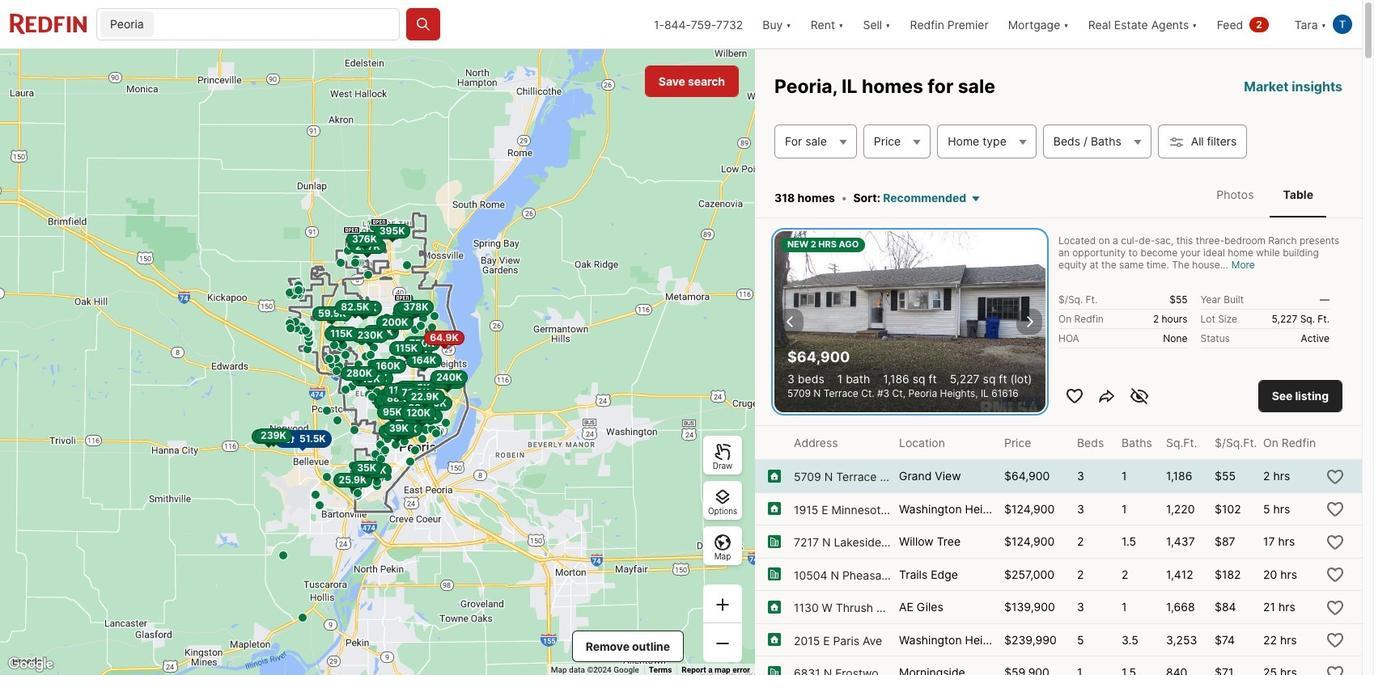Task type: describe. For each thing, give the bounding box(es) containing it.
google image
[[4, 655, 57, 676]]

previous image
[[781, 312, 801, 332]]

toggle search results photos view tab
[[1204, 175, 1267, 215]]

toggle search results table view tab
[[1270, 175, 1327, 215]]



Task type: locate. For each thing, give the bounding box(es) containing it.
map region
[[0, 2, 762, 676]]

user photo image
[[1333, 15, 1353, 34]]

next image
[[1020, 312, 1039, 332]]

submit search image
[[415, 16, 431, 32]]

None search field
[[157, 9, 399, 41]]

tab list
[[1188, 171, 1343, 218]]



Task type: vqa. For each thing, say whether or not it's contained in the screenshot.
tab list
yes



